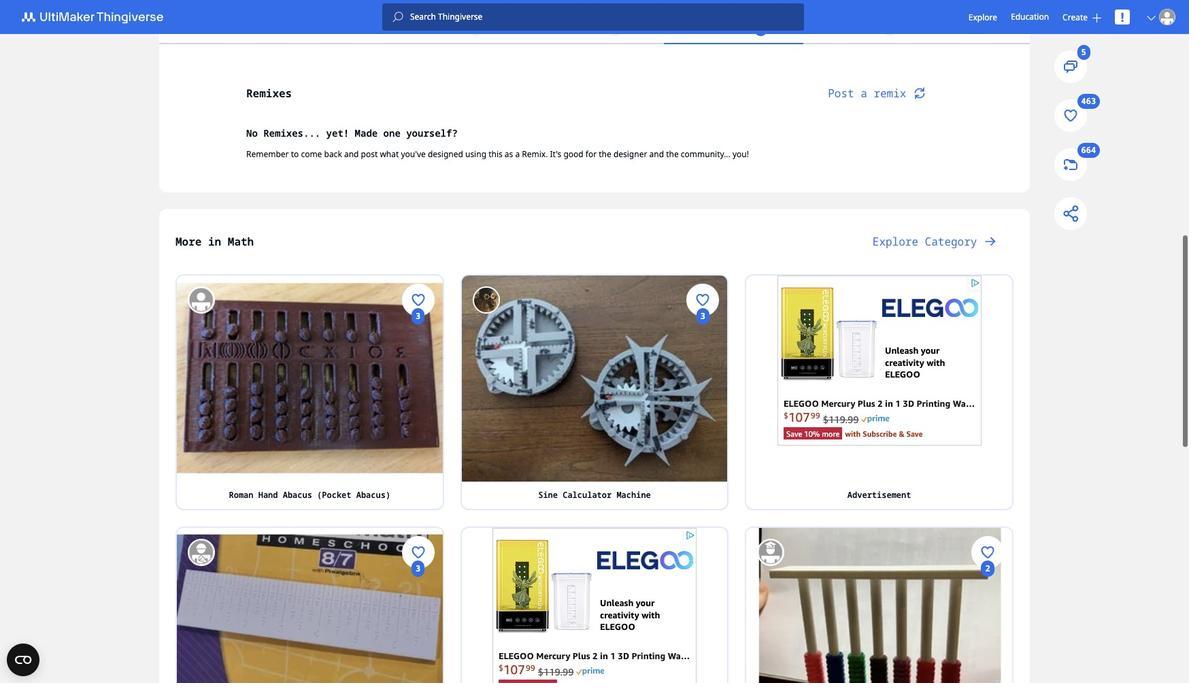 Task type: locate. For each thing, give the bounding box(es) containing it.
the
[[599, 148, 611, 160], [666, 148, 679, 160]]

1 horizontal spatial explore
[[969, 11, 997, 23]]

explore
[[969, 11, 997, 23], [873, 234, 918, 249]]

0 horizontal spatial a
[[515, 148, 520, 160]]

and right designer
[[649, 148, 664, 160]]

roman hand abacus (pocket abacus)
[[229, 489, 391, 501]]

0 vertical spatial advertisement element
[[777, 276, 981, 446]]

advertisement
[[848, 489, 911, 501]]

explore left education link
[[969, 11, 997, 23]]

more in math
[[176, 234, 254, 249]]

roman hand abacus (pocket abacus) link
[[177, 482, 443, 509]]

and left post
[[344, 148, 359, 160]]

education
[[1011, 11, 1049, 22]]

0 horizontal spatial the
[[599, 148, 611, 160]]

abacus
[[283, 489, 312, 501]]

explore for 'explore' 'button'
[[969, 11, 997, 23]]

a right as on the left top of page
[[515, 148, 520, 160]]

avatar image for 3
[[188, 286, 215, 314]]

1 vertical spatial remixes
[[246, 86, 292, 101]]

664
[[1081, 145, 1096, 156]]

the left the community...
[[666, 148, 679, 160]]

roman
[[229, 489, 253, 501]]

you!
[[733, 148, 749, 160]]

1 horizontal spatial the
[[666, 148, 679, 160]]

advertisement element
[[777, 276, 981, 446], [493, 528, 697, 683]]

yourself?
[[406, 127, 458, 139]]

makes
[[568, 20, 600, 35]]

0 horizontal spatial and
[[344, 148, 359, 160]]

2
[[985, 563, 990, 574]]

what
[[380, 148, 399, 160]]

thumbnail representing easy read ruler image
[[177, 528, 443, 683]]

explore left "category"
[[873, 234, 918, 249]]

0 vertical spatial a
[[861, 86, 867, 101]]

math
[[228, 234, 254, 249]]

it's
[[550, 148, 561, 160]]

sine calculator machine
[[538, 489, 651, 501]]

6 right files
[[473, 22, 478, 34]]

explore inside explore category link
[[873, 234, 918, 249]]

a right post
[[861, 86, 867, 101]]

1 vertical spatial 5
[[701, 385, 705, 396]]

0 vertical spatial explore
[[969, 11, 997, 23]]

0 horizontal spatial explore
[[873, 234, 918, 249]]

1 vertical spatial a
[[515, 148, 520, 160]]

3
[[416, 310, 421, 322], [701, 310, 705, 322], [416, 385, 421, 396], [416, 563, 421, 574]]

remixes
[[700, 20, 746, 35], [246, 86, 292, 101]]

search control image
[[392, 12, 403, 22]]

6
[[473, 22, 478, 34], [888, 22, 893, 34]]

0 vertical spatial 5
[[1081, 47, 1086, 58]]

explore category link
[[856, 225, 1014, 258]]

category
[[925, 234, 977, 249]]

0 horizontal spatial advertisement element
[[493, 528, 697, 683]]

2 6 from the left
[[888, 22, 893, 34]]

thumbnail representing abacus image
[[747, 528, 1012, 683]]

0 horizontal spatial 6
[[473, 22, 478, 34]]

community...
[[681, 148, 731, 160]]

5
[[1081, 47, 1086, 58], [701, 385, 705, 396]]

1 horizontal spatial 6
[[888, 22, 893, 34]]

makerbot logo image
[[14, 9, 180, 25]]

avatar image
[[1159, 9, 1176, 25], [188, 286, 215, 314], [473, 286, 500, 314], [188, 539, 215, 566], [757, 539, 785, 566]]

!
[[1121, 9, 1124, 25]]

1 horizontal spatial a
[[861, 86, 867, 101]]

0
[[613, 22, 617, 34], [758, 22, 763, 34], [416, 459, 421, 471], [701, 459, 705, 471], [416, 637, 421, 649]]

create button
[[1063, 11, 1101, 23]]

thing details button
[[246, 12, 386, 44]]

1 horizontal spatial remixes
[[700, 20, 746, 35]]

3 for 5
[[701, 310, 705, 322]]

files
[[428, 20, 461, 35]]

a
[[861, 86, 867, 101], [515, 148, 520, 160]]

and
[[344, 148, 359, 160], [649, 148, 664, 160]]

yet!
[[326, 127, 349, 139]]

6 right apps
[[888, 22, 893, 34]]

explore for explore category
[[873, 234, 918, 249]]

1 horizontal spatial advertisement element
[[777, 276, 981, 446]]

6 for apps
[[888, 22, 893, 34]]

apps
[[850, 20, 876, 35]]

1 horizontal spatial and
[[649, 148, 664, 160]]

hand
[[258, 489, 278, 501]]

avatar image for 0
[[188, 539, 215, 566]]

1 6 from the left
[[473, 22, 478, 34]]

1 vertical spatial explore
[[873, 234, 918, 249]]

thumbnail representing sine calculator machine image
[[462, 276, 727, 482]]

the right for
[[599, 148, 611, 160]]

back
[[324, 148, 342, 160]]

you've
[[401, 148, 426, 160]]

no remixes... yet! made one yourself?
[[246, 127, 458, 139]]

more
[[176, 234, 202, 249]]

0 horizontal spatial remixes
[[246, 86, 292, 101]]

machine
[[617, 489, 651, 501]]



Task type: describe. For each thing, give the bounding box(es) containing it.
post a remix link
[[812, 77, 943, 110]]

designed
[[428, 148, 463, 160]]

made
[[355, 127, 378, 139]]

3 for 3
[[416, 310, 421, 322]]

this
[[489, 148, 503, 160]]

1
[[985, 637, 990, 649]]

avatar image for 1
[[757, 539, 785, 566]]

! link
[[1115, 9, 1130, 25]]

post a remix
[[828, 86, 906, 101]]

1 vertical spatial advertisement element
[[493, 528, 697, 683]]

no
[[246, 127, 258, 139]]

create
[[1063, 11, 1088, 23]]

as
[[505, 148, 513, 160]]

remixes...
[[263, 127, 321, 139]]

come
[[301, 148, 322, 160]]

good
[[564, 148, 583, 160]]

sine calculator machine link
[[462, 482, 727, 509]]

remember to come back and post what you've designed using this as a remix. it's good for the designer and the community... you!
[[246, 148, 749, 160]]

abacus)
[[356, 489, 391, 501]]

designer
[[614, 148, 647, 160]]

thing
[[273, 20, 306, 35]]

thumbnail representing roman hand abacus (pocket abacus) image
[[177, 276, 443, 482]]

463
[[1081, 96, 1096, 107]]

remix.
[[522, 148, 548, 160]]

explore category
[[873, 234, 977, 249]]

0 vertical spatial remixes
[[700, 20, 746, 35]]

3 for 0
[[416, 563, 421, 574]]

remix
[[874, 86, 906, 101]]

remember
[[246, 148, 289, 160]]

education link
[[1011, 10, 1049, 24]]

Search Thingiverse text field
[[403, 12, 804, 22]]

(pocket
[[317, 489, 351, 501]]

1 and from the left
[[344, 148, 359, 160]]

sine
[[538, 489, 558, 501]]

plusicon image
[[1093, 13, 1101, 22]]

6 for files
[[473, 22, 478, 34]]

explore button
[[969, 11, 997, 23]]

calculator
[[563, 489, 612, 501]]

to
[[291, 148, 299, 160]]

avatar image for 5
[[473, 286, 500, 314]]

open widget image
[[7, 644, 39, 676]]

thing details
[[273, 20, 358, 35]]

for
[[586, 148, 597, 160]]

post
[[828, 86, 854, 101]]

1 horizontal spatial 5
[[1081, 47, 1086, 58]]

using
[[465, 148, 486, 160]]

1 the from the left
[[599, 148, 611, 160]]

post
[[361, 148, 378, 160]]

one
[[383, 127, 401, 139]]

details
[[313, 20, 358, 35]]

2 the from the left
[[666, 148, 679, 160]]

in
[[208, 234, 221, 249]]

0 horizontal spatial 5
[[701, 385, 705, 396]]

2 and from the left
[[649, 148, 664, 160]]



Task type: vqa. For each thing, say whether or not it's contained in the screenshot.
makes
yes



